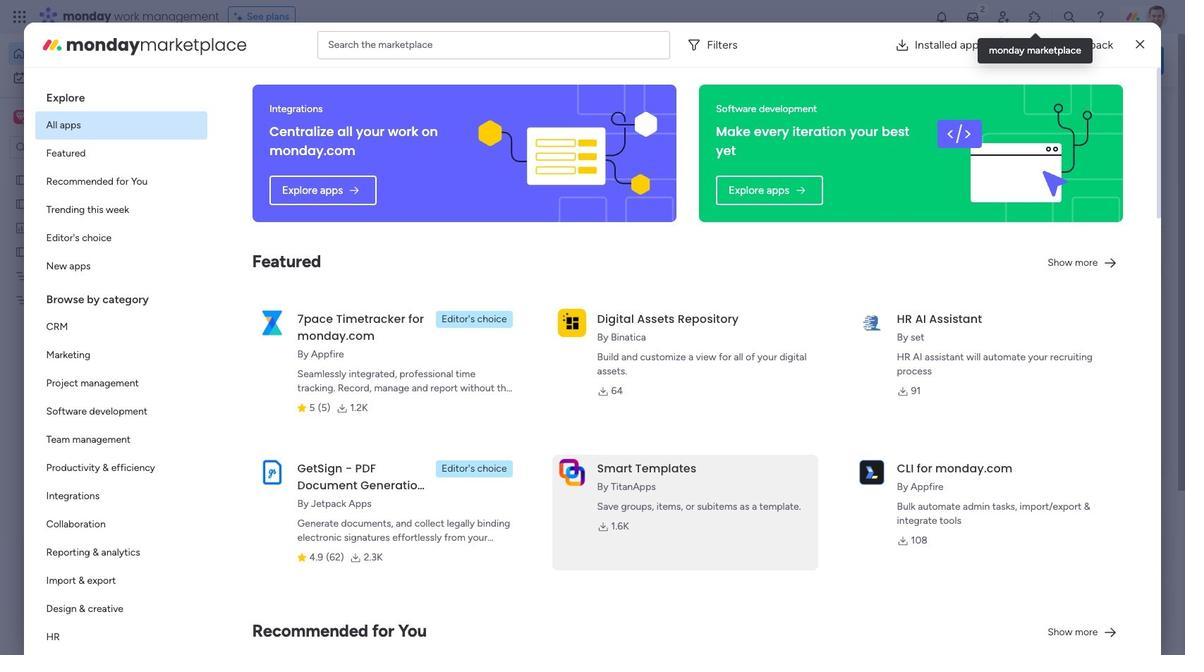 Task type: vqa. For each thing, say whether or not it's contained in the screenshot.
Workspace image
yes



Task type: locate. For each thing, give the bounding box(es) containing it.
1 vertical spatial heading
[[35, 281, 207, 313]]

option
[[8, 42, 171, 65], [8, 66, 171, 89], [35, 111, 207, 140], [35, 140, 207, 168], [0, 167, 180, 170], [35, 168, 207, 196], [35, 196, 207, 224], [35, 224, 207, 253], [35, 253, 207, 281], [35, 313, 207, 341], [35, 341, 207, 370], [35, 370, 207, 398], [35, 398, 207, 426], [35, 426, 207, 454], [35, 454, 207, 483], [35, 483, 207, 511], [35, 511, 207, 539], [35, 539, 207, 567], [35, 567, 207, 595], [35, 595, 207, 624], [35, 624, 207, 652]]

getting started element
[[952, 514, 1164, 571]]

monday marketplace image
[[1028, 10, 1042, 24], [41, 34, 63, 56]]

banner logo image
[[476, 85, 660, 222], [923, 85, 1107, 222]]

1 horizontal spatial monday marketplace image
[[1028, 10, 1042, 24]]

check circle image
[[974, 150, 983, 161]]

workspace selection element
[[13, 109, 118, 127]]

0 horizontal spatial terry turtle image
[[251, 631, 279, 655]]

help center element
[[952, 582, 1164, 638]]

1 vertical spatial terry turtle image
[[251, 631, 279, 655]]

2 element
[[360, 531, 377, 548]]

2 image
[[976, 1, 989, 17]]

heading
[[35, 79, 207, 111], [35, 281, 207, 313]]

notifications image
[[935, 10, 949, 24]]

list box
[[35, 79, 207, 655], [0, 165, 180, 502]]

0 vertical spatial terry turtle image
[[1146, 6, 1168, 28]]

2 heading from the top
[[35, 281, 207, 313]]

1 horizontal spatial terry turtle image
[[1146, 6, 1168, 28]]

1 heading from the top
[[35, 79, 207, 111]]

0 horizontal spatial banner logo image
[[476, 85, 660, 222]]

circle o image
[[974, 186, 983, 197], [974, 204, 983, 215]]

search everything image
[[1063, 10, 1077, 24]]

2 workspace image from the left
[[16, 109, 25, 125]]

check circle image
[[974, 132, 983, 143]]

0 horizontal spatial monday marketplace image
[[41, 34, 63, 56]]

1 vertical spatial circle o image
[[974, 204, 983, 215]]

0 vertical spatial circle o image
[[974, 186, 983, 197]]

0 vertical spatial dapulse x slim image
[[1136, 36, 1145, 53]]

0 vertical spatial heading
[[35, 79, 207, 111]]

2 circle o image from the top
[[974, 204, 983, 215]]

app logo image
[[258, 309, 286, 337], [558, 309, 586, 337], [858, 309, 886, 337], [258, 458, 286, 487], [558, 458, 586, 487], [858, 458, 886, 487]]

public board image
[[15, 173, 28, 186], [15, 197, 28, 210], [15, 245, 28, 258], [236, 258, 251, 273]]

public dashboard image
[[15, 221, 28, 234]]

terry turtle image
[[1146, 6, 1168, 28], [251, 631, 279, 655]]

quick search results list box
[[218, 132, 919, 492]]

dapulse x slim image
[[1136, 36, 1145, 53], [1143, 102, 1160, 119]]

workspace image
[[13, 109, 28, 125], [16, 109, 25, 125]]

1 horizontal spatial banner logo image
[[923, 85, 1107, 222]]



Task type: describe. For each thing, give the bounding box(es) containing it.
2 banner logo image from the left
[[923, 85, 1107, 222]]

1 banner logo image from the left
[[476, 85, 660, 222]]

1 vertical spatial monday marketplace image
[[41, 34, 63, 56]]

0 vertical spatial monday marketplace image
[[1028, 10, 1042, 24]]

v2 bolt switch image
[[1074, 53, 1082, 68]]

v2 user feedback image
[[964, 52, 974, 68]]

public board image inside quick search results list box
[[236, 258, 251, 273]]

1 circle o image from the top
[[974, 186, 983, 197]]

help image
[[1094, 10, 1108, 24]]

invite members image
[[997, 10, 1011, 24]]

see plans image
[[234, 9, 247, 25]]

1 vertical spatial dapulse x slim image
[[1143, 102, 1160, 119]]

Search in workspace field
[[30, 139, 118, 156]]

update feed image
[[966, 10, 980, 24]]

circle o image
[[974, 168, 983, 179]]

1 workspace image from the left
[[13, 109, 28, 125]]

templates image image
[[965, 284, 1151, 381]]

select product image
[[13, 10, 27, 24]]



